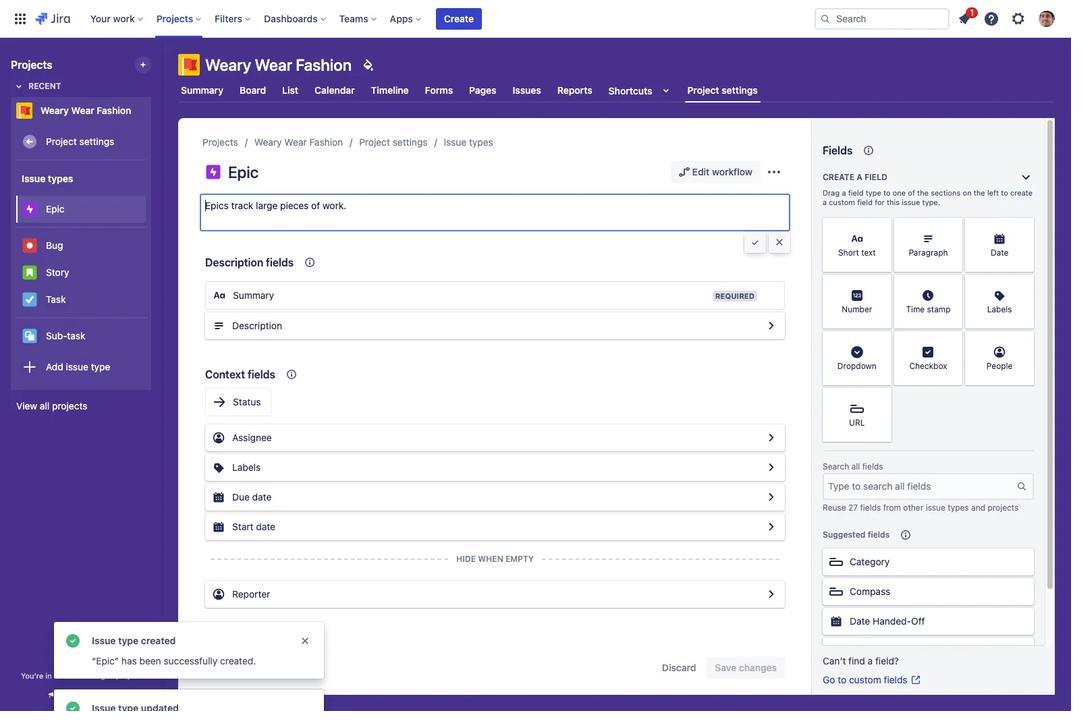Task type: locate. For each thing, give the bounding box(es) containing it.
project right shortcuts dropdown button
[[688, 84, 720, 96]]

task link
[[16, 286, 146, 313]]

projects up issue type icon
[[203, 136, 238, 148]]

tab list
[[170, 78, 1064, 103]]

labels up the due date
[[232, 462, 261, 473]]

projects down add issue type
[[52, 400, 87, 412]]

compass button
[[823, 579, 1035, 606]]

issue type created
[[92, 636, 176, 647]]

confirm image
[[750, 237, 761, 248]]

go to custom fields link
[[823, 674, 922, 688]]

1 horizontal spatial date
[[991, 248, 1009, 258]]

more information image
[[874, 276, 891, 292], [946, 276, 962, 292], [1017, 276, 1033, 292], [874, 333, 891, 349], [1017, 333, 1033, 349]]

give feedback button down you're in a team-managed project
[[38, 685, 124, 707]]

date right start
[[256, 521, 276, 533]]

1 horizontal spatial issue types
[[444, 136, 494, 148]]

checkbox
[[910, 362, 948, 372]]

1 horizontal spatial give
[[232, 663, 252, 674]]

fields left more information about the suggested fields image
[[868, 530, 890, 540]]

fields
[[266, 257, 294, 269], [248, 369, 276, 381], [863, 462, 884, 472], [861, 503, 882, 513], [868, 530, 890, 540], [884, 675, 908, 686]]

0 horizontal spatial give feedback
[[60, 691, 116, 701]]

cancel image
[[775, 237, 785, 248]]

dismiss image
[[300, 636, 311, 647]]

date up priority
[[850, 616, 871, 627]]

2 vertical spatial wear
[[285, 136, 307, 148]]

summary left board
[[181, 84, 224, 96]]

more information image for number
[[874, 276, 891, 292]]

0 horizontal spatial issue types
[[22, 173, 73, 184]]

0 horizontal spatial types
[[48, 173, 73, 184]]

1 vertical spatial weary wear fashion
[[41, 105, 131, 116]]

1 vertical spatial epic
[[46, 203, 65, 214]]

give feedback
[[232, 663, 296, 674], [60, 691, 116, 701]]

0 vertical spatial field
[[865, 172, 888, 182]]

short
[[839, 248, 860, 258]]

1 vertical spatial fashion
[[97, 105, 131, 116]]

field?
[[876, 656, 900, 667]]

group containing issue types
[[16, 161, 146, 389]]

1 horizontal spatial summary
[[233, 290, 274, 301]]

weary wear fashion link down list link
[[254, 134, 343, 151]]

fields left more information about the context fields image
[[266, 257, 294, 269]]

issue down of
[[902, 198, 921, 207]]

1 horizontal spatial give feedback
[[232, 663, 296, 674]]

issue
[[902, 198, 921, 207], [66, 361, 88, 373], [926, 503, 946, 513]]

description inside "button"
[[232, 320, 282, 332]]

more information image down create
[[1017, 219, 1033, 236]]

1 horizontal spatial types
[[469, 136, 494, 148]]

open field configuration image inside "reporter" button
[[764, 587, 780, 603]]

1 vertical spatial issue
[[22, 173, 45, 184]]

1 open field configuration image from the top
[[764, 430, 780, 446]]

0 horizontal spatial issue
[[66, 361, 88, 373]]

1 vertical spatial field
[[849, 188, 864, 197]]

open field configuration image inside labels button
[[764, 460, 780, 476]]

reports
[[558, 84, 593, 96]]

type inside 'button'
[[91, 361, 110, 373]]

1 horizontal spatial project settings link
[[359, 134, 428, 151]]

0 vertical spatial custom
[[830, 198, 856, 207]]

weary up board
[[205, 55, 251, 74]]

2 horizontal spatial project
[[688, 84, 720, 96]]

1 vertical spatial projects
[[11, 59, 52, 71]]

1 vertical spatial labels
[[232, 462, 261, 473]]

0 vertical spatial all
[[40, 400, 49, 412]]

0 vertical spatial give feedback button
[[205, 658, 304, 679]]

project settings link down timeline link at the left of the page
[[359, 134, 428, 151]]

1 horizontal spatial projects
[[988, 503, 1019, 513]]

0 vertical spatial feedback
[[255, 663, 296, 674]]

2 horizontal spatial projects
[[203, 136, 238, 148]]

1 vertical spatial weary
[[41, 105, 69, 116]]

banner containing your work
[[0, 0, 1072, 38]]

to up this
[[884, 188, 891, 197]]

fashion up calendar
[[296, 55, 352, 74]]

on
[[963, 188, 972, 197]]

banner
[[0, 0, 1072, 38]]

0 vertical spatial issue
[[902, 198, 921, 207]]

fashion down calendar link
[[310, 136, 343, 148]]

date down left
[[991, 248, 1009, 258]]

more options image
[[767, 164, 783, 180]]

create up drag
[[823, 172, 855, 182]]

edit workflow button
[[671, 161, 761, 183]]

projects right and
[[988, 503, 1019, 513]]

issue types down pages link
[[444, 136, 494, 148]]

3 open field configuration image from the top
[[764, 587, 780, 603]]

custom down drag
[[830, 198, 856, 207]]

to right left
[[1002, 188, 1009, 197]]

a
[[857, 172, 863, 182], [842, 188, 847, 197], [823, 198, 827, 207], [868, 656, 873, 667], [54, 672, 58, 681]]

1 horizontal spatial projects
[[157, 12, 193, 24]]

type up for
[[866, 188, 882, 197]]

add to starred image
[[147, 103, 163, 119]]

labels inside button
[[232, 462, 261, 473]]

fields left more information about the context fields icon
[[248, 369, 276, 381]]

1 success image from the top
[[65, 634, 81, 650]]

date inside button
[[850, 616, 871, 627]]

0 vertical spatial labels
[[988, 305, 1013, 315]]

description fields
[[205, 257, 294, 269]]

issue right other
[[926, 503, 946, 513]]

date inside button
[[252, 492, 272, 503]]

all for view
[[40, 400, 49, 412]]

labels
[[988, 305, 1013, 315], [232, 462, 261, 473]]

priority button
[[823, 638, 1035, 665]]

0 vertical spatial open field configuration image
[[764, 318, 780, 334]]

summary
[[181, 84, 224, 96], [233, 290, 274, 301]]

go to custom fields
[[823, 675, 908, 686]]

the right of
[[918, 188, 929, 197]]

create inside button
[[444, 12, 474, 24]]

start date button
[[205, 514, 785, 541]]

projects right work
[[157, 12, 193, 24]]

create project image
[[138, 59, 149, 70]]

3 open field configuration image from the top
[[764, 490, 780, 506]]

2 horizontal spatial weary
[[254, 136, 282, 148]]

open field configuration image for assignee
[[764, 460, 780, 476]]

drag
[[823, 188, 840, 197]]

1 open field configuration image from the top
[[764, 318, 780, 334]]

field left for
[[858, 198, 873, 207]]

shortcuts
[[609, 85, 653, 96]]

the right on
[[974, 188, 986, 197]]

number
[[842, 305, 873, 315]]

description
[[205, 257, 264, 269], [232, 320, 282, 332]]

issue up epic link
[[22, 173, 45, 184]]

project down recent
[[46, 135, 77, 147]]

open field configuration image inside description "button"
[[764, 318, 780, 334]]

more information image for dropdown
[[874, 333, 891, 349]]

description for description
[[232, 320, 282, 332]]

1 vertical spatial all
[[852, 462, 861, 472]]

open field configuration image inside assignee button
[[764, 430, 780, 446]]

issue down forms link
[[444, 136, 467, 148]]

1 vertical spatial give
[[60, 691, 77, 701]]

more information image
[[874, 219, 891, 236], [946, 219, 962, 236], [1017, 219, 1033, 236], [946, 333, 962, 349]]

filters
[[215, 12, 243, 24]]

feedback
[[255, 663, 296, 674], [79, 691, 116, 701]]

assignee button
[[205, 425, 785, 452]]

1 vertical spatial wear
[[71, 105, 94, 116]]

2 horizontal spatial issue
[[444, 136, 467, 148]]

issue for issue types link on the top of page
[[444, 136, 467, 148]]

summary down description fields
[[233, 290, 274, 301]]

give for the rightmost give feedback button
[[232, 663, 252, 674]]

issue right add
[[66, 361, 88, 373]]

0 vertical spatial types
[[469, 136, 494, 148]]

weary wear fashion
[[205, 55, 352, 74], [41, 105, 131, 116], [254, 136, 343, 148]]

1 vertical spatial success image
[[65, 701, 81, 712]]

0 vertical spatial create
[[444, 12, 474, 24]]

Epics track large pieces of work. text field
[[200, 194, 791, 232]]

2 open field configuration image from the top
[[764, 460, 780, 476]]

people
[[987, 362, 1013, 372]]

give feedback button
[[205, 658, 304, 679], [38, 685, 124, 707]]

issue inside group
[[22, 173, 45, 184]]

1 horizontal spatial labels
[[988, 305, 1013, 315]]

for
[[875, 198, 885, 207]]

more information image for short text
[[874, 219, 891, 236]]

compass
[[850, 586, 891, 598]]

success image
[[65, 634, 81, 650], [65, 701, 81, 712]]

to right go
[[838, 675, 847, 686]]

weary down recent
[[41, 105, 69, 116]]

task
[[46, 294, 66, 305]]

custom inside drag a field type to one of the sections on the left to create a custom field for this issue type.
[[830, 198, 856, 207]]

1 group from the top
[[16, 161, 146, 389]]

0 horizontal spatial projects
[[52, 400, 87, 412]]

project settings
[[688, 84, 758, 96], [46, 135, 114, 147], [359, 136, 428, 148]]

1 horizontal spatial weary
[[205, 55, 251, 74]]

help image
[[984, 10, 1000, 27]]

primary element
[[8, 0, 815, 37]]

to
[[884, 188, 891, 197], [1002, 188, 1009, 197], [838, 675, 847, 686]]

reuse 27 fields from other issue types and projects
[[823, 503, 1019, 513]]

a right find
[[868, 656, 873, 667]]

issue types up epic link
[[22, 173, 73, 184]]

0 horizontal spatial give
[[60, 691, 77, 701]]

types
[[469, 136, 494, 148], [48, 173, 73, 184], [948, 503, 970, 513]]

2 vertical spatial issue
[[926, 503, 946, 513]]

0 vertical spatial issue
[[444, 136, 467, 148]]

2 vertical spatial open field configuration image
[[764, 490, 780, 506]]

2 success image from the top
[[65, 701, 81, 712]]

"epic"
[[92, 656, 119, 667]]

reporter button
[[205, 582, 785, 609]]

group
[[16, 161, 146, 389], [16, 227, 146, 317]]

0 horizontal spatial the
[[918, 188, 929, 197]]

priority
[[850, 646, 882, 657]]

field up for
[[865, 172, 888, 182]]

description for description fields
[[205, 257, 264, 269]]

2 open field configuration image from the top
[[764, 519, 780, 536]]

all for search
[[852, 462, 861, 472]]

0 horizontal spatial epic
[[46, 203, 65, 214]]

0 vertical spatial success image
[[65, 634, 81, 650]]

give down team-
[[60, 691, 77, 701]]

fields right 27
[[861, 503, 882, 513]]

1 vertical spatial projects
[[988, 503, 1019, 513]]

0 horizontal spatial date
[[850, 616, 871, 627]]

projects up recent
[[11, 59, 52, 71]]

2 group from the top
[[16, 227, 146, 317]]

forms
[[425, 84, 453, 96]]

date for due date
[[252, 492, 272, 503]]

1 vertical spatial custom
[[850, 675, 882, 686]]

1 vertical spatial open field configuration image
[[764, 460, 780, 476]]

project settings link down recent
[[16, 128, 146, 155]]

2 vertical spatial issue
[[92, 636, 116, 647]]

date for start date
[[256, 521, 276, 533]]

summary inside 'link'
[[181, 84, 224, 96]]

date for date
[[991, 248, 1009, 258]]

field down the create a field
[[849, 188, 864, 197]]

date
[[991, 248, 1009, 258], [850, 616, 871, 627]]

types down pages link
[[469, 136, 494, 148]]

create a field
[[823, 172, 888, 182]]

0 horizontal spatial issue
[[22, 173, 45, 184]]

types left and
[[948, 503, 970, 513]]

pages link
[[467, 78, 500, 103]]

edit
[[693, 166, 710, 178]]

types up epic link
[[48, 173, 73, 184]]

epic up bug
[[46, 203, 65, 214]]

more information image down stamp
[[946, 333, 962, 349]]

created
[[141, 636, 176, 647]]

0 vertical spatial weary
[[205, 55, 251, 74]]

issue for group containing issue types
[[22, 173, 45, 184]]

0 vertical spatial weary wear fashion link
[[11, 97, 146, 124]]

more information image for people
[[1017, 333, 1033, 349]]

0 horizontal spatial projects
[[11, 59, 52, 71]]

custom down can't find a field?
[[850, 675, 882, 686]]

apps
[[390, 12, 413, 24]]

epic inside group
[[46, 203, 65, 214]]

issue types link
[[444, 134, 494, 151]]

you're
[[21, 672, 43, 681]]

2 horizontal spatial type
[[866, 188, 882, 197]]

labels for more information image for labels
[[988, 305, 1013, 315]]

more information image for time stamp
[[946, 276, 962, 292]]

2 horizontal spatial to
[[1002, 188, 1009, 197]]

projects for projects "link"
[[203, 136, 238, 148]]

paragraph
[[909, 248, 949, 258]]

dashboards button
[[260, 8, 331, 29]]

0 horizontal spatial feedback
[[79, 691, 116, 701]]

1 vertical spatial weary wear fashion link
[[254, 134, 343, 151]]

all right view
[[40, 400, 49, 412]]

all right search
[[852, 462, 861, 472]]

1 vertical spatial open field configuration image
[[764, 519, 780, 536]]

0 vertical spatial open field configuration image
[[764, 430, 780, 446]]

find
[[849, 656, 866, 667]]

project down timeline link at the left of the page
[[359, 136, 390, 148]]

give
[[232, 663, 252, 674], [60, 691, 77, 701]]

more information image down sections
[[946, 219, 962, 236]]

collapse recent projects image
[[11, 78, 27, 95]]

type inside drag a field type to one of the sections on the left to create a custom field for this issue type.
[[866, 188, 882, 197]]

jira image
[[35, 10, 70, 27], [35, 10, 70, 27]]

has
[[122, 656, 137, 667]]

1 horizontal spatial issue
[[92, 636, 116, 647]]

fields
[[823, 145, 853, 157]]

give feedback button down dismiss image
[[205, 658, 304, 679]]

weary wear fashion up list
[[205, 55, 352, 74]]

calendar
[[315, 84, 355, 96]]

sub-
[[46, 330, 67, 341]]

time
[[907, 305, 925, 315]]

weary wear fashion link down recent
[[11, 97, 146, 124]]

timeline
[[371, 84, 409, 96]]

open field configuration image
[[764, 318, 780, 334], [764, 460, 780, 476], [764, 490, 780, 506]]

0 horizontal spatial labels
[[232, 462, 261, 473]]

Search field
[[815, 8, 950, 29]]

0 vertical spatial give
[[232, 663, 252, 674]]

type down sub-task link
[[91, 361, 110, 373]]

0 vertical spatial description
[[205, 257, 264, 269]]

weary wear fashion down recent
[[41, 105, 131, 116]]

1 vertical spatial date
[[256, 521, 276, 533]]

0 vertical spatial epic
[[228, 163, 259, 182]]

1 horizontal spatial feedback
[[255, 663, 296, 674]]

short text
[[839, 248, 876, 258]]

1 horizontal spatial create
[[823, 172, 855, 182]]

type up has
[[118, 636, 139, 647]]

1 vertical spatial create
[[823, 172, 855, 182]]

context
[[205, 369, 245, 381]]

issue
[[444, 136, 467, 148], [22, 173, 45, 184], [92, 636, 116, 647]]

fields right search
[[863, 462, 884, 472]]

2 vertical spatial types
[[948, 503, 970, 513]]

2 vertical spatial open field configuration image
[[764, 587, 780, 603]]

2 vertical spatial fashion
[[310, 136, 343, 148]]

0 horizontal spatial create
[[444, 12, 474, 24]]

0 vertical spatial summary
[[181, 84, 224, 96]]

success image up team-
[[65, 634, 81, 650]]

open field configuration image
[[764, 430, 780, 446], [764, 519, 780, 536], [764, 587, 780, 603]]

more information image down for
[[874, 219, 891, 236]]

0 vertical spatial type
[[866, 188, 882, 197]]

date inside "button"
[[256, 521, 276, 533]]

due
[[232, 492, 250, 503]]

issue up "epic"
[[92, 636, 116, 647]]

0 vertical spatial date
[[252, 492, 272, 503]]

labels up the people
[[988, 305, 1013, 315]]

0 horizontal spatial project settings
[[46, 135, 114, 147]]

weary right projects "link"
[[254, 136, 282, 148]]

weary wear fashion down list link
[[254, 136, 343, 148]]

your
[[90, 12, 111, 24]]

date for date handed-off
[[850, 616, 871, 627]]

0 horizontal spatial summary
[[181, 84, 224, 96]]

start
[[232, 521, 254, 533]]

success image down team-
[[65, 701, 81, 712]]

open field configuration image inside the start date "button"
[[764, 519, 780, 536]]

teams button
[[335, 8, 382, 29]]

"epic" has been successfully created.
[[92, 656, 256, 667]]

the
[[918, 188, 929, 197], [974, 188, 986, 197]]

1 horizontal spatial all
[[852, 462, 861, 472]]

add issue type image
[[22, 359, 38, 376]]

more information about the context fields image
[[284, 367, 300, 383]]

1 horizontal spatial weary wear fashion link
[[254, 134, 343, 151]]

epic right issue type icon
[[228, 163, 259, 182]]

project settings link
[[16, 128, 146, 155], [359, 134, 428, 151]]

create right apps dropdown button
[[444, 12, 474, 24]]

0 horizontal spatial type
[[91, 361, 110, 373]]

fashion left the add to starred image
[[97, 105, 131, 116]]

0 horizontal spatial project
[[46, 135, 77, 147]]

date right due
[[252, 492, 272, 503]]

projects inside dropdown button
[[157, 12, 193, 24]]

give right successfully
[[232, 663, 252, 674]]

1
[[971, 7, 975, 17]]

go
[[823, 675, 836, 686]]

epic link
[[16, 196, 146, 223]]

open field configuration image for summary
[[764, 318, 780, 334]]



Task type: vqa. For each thing, say whether or not it's contained in the screenshot.
topmost ISSUE TYPES
yes



Task type: describe. For each thing, give the bounding box(es) containing it.
filters button
[[211, 8, 256, 29]]

more information about the fields image
[[861, 143, 877, 159]]

weary wear fashion inside 'link'
[[41, 105, 131, 116]]

a right in
[[54, 672, 58, 681]]

search
[[823, 462, 850, 472]]

2 the from the left
[[974, 188, 986, 197]]

2 horizontal spatial types
[[948, 503, 970, 513]]

been
[[139, 656, 161, 667]]

required
[[716, 292, 755, 301]]

bug link
[[16, 232, 146, 259]]

2 horizontal spatial issue
[[926, 503, 946, 513]]

1 vertical spatial summary
[[233, 290, 274, 301]]

a right drag
[[842, 188, 847, 197]]

0 vertical spatial projects
[[52, 400, 87, 412]]

add issue type button
[[16, 354, 146, 381]]

off
[[912, 616, 926, 627]]

1 horizontal spatial give feedback button
[[205, 658, 304, 679]]

can't find a field?
[[823, 656, 900, 667]]

2 vertical spatial weary
[[254, 136, 282, 148]]

in
[[46, 672, 52, 681]]

0 horizontal spatial project settings link
[[16, 128, 146, 155]]

view all projects
[[16, 400, 87, 412]]

discard button
[[654, 658, 705, 679]]

of
[[909, 188, 916, 197]]

labels button
[[205, 455, 785, 482]]

start date
[[232, 521, 276, 533]]

settings image
[[1011, 10, 1027, 27]]

hide
[[457, 554, 476, 565]]

this link will be opened in a new tab image
[[911, 675, 922, 686]]

field for drag
[[849, 188, 864, 197]]

labels for open field configuration icon within labels button
[[232, 462, 261, 473]]

time stamp
[[907, 305, 951, 315]]

issues
[[513, 84, 541, 96]]

you're in a team-managed project
[[21, 672, 141, 681]]

date handed-off
[[850, 616, 926, 627]]

sections
[[931, 188, 961, 197]]

type.
[[923, 198, 941, 207]]

more information image for date
[[1017, 219, 1033, 236]]

when
[[478, 554, 504, 565]]

view
[[16, 400, 37, 412]]

search all fields
[[823, 462, 884, 472]]

0 horizontal spatial to
[[838, 675, 847, 686]]

discard
[[662, 663, 697, 674]]

1 horizontal spatial to
[[884, 188, 891, 197]]

set background color image
[[360, 57, 376, 73]]

more information image for paragraph
[[946, 219, 962, 236]]

create for create
[[444, 12, 474, 24]]

team-
[[60, 672, 81, 681]]

more information about the suggested fields image
[[898, 527, 915, 544]]

reuse
[[823, 503, 847, 513]]

issue type icon image
[[205, 164, 222, 180]]

2 horizontal spatial project settings
[[688, 84, 758, 96]]

0 horizontal spatial weary wear fashion link
[[11, 97, 146, 124]]

dropdown
[[838, 362, 877, 372]]

calendar link
[[312, 78, 358, 103]]

0 vertical spatial issue types
[[444, 136, 494, 148]]

sub-task
[[46, 330, 85, 341]]

0 horizontal spatial weary
[[41, 105, 69, 116]]

0 vertical spatial fashion
[[296, 55, 352, 74]]

due date button
[[205, 484, 785, 511]]

more information image for checkbox
[[946, 333, 962, 349]]

2 vertical spatial field
[[858, 198, 873, 207]]

open field configuration image inside due date button
[[764, 490, 780, 506]]

your profile and settings image
[[1039, 10, 1056, 27]]

your work button
[[86, 8, 148, 29]]

description button
[[205, 313, 785, 340]]

board
[[240, 84, 266, 96]]

search image
[[821, 13, 831, 24]]

date handed-off button
[[823, 608, 1035, 636]]

story
[[46, 267, 69, 278]]

1 horizontal spatial type
[[118, 636, 139, 647]]

tab list containing project settings
[[170, 78, 1064, 103]]

group containing bug
[[16, 227, 146, 317]]

more information image for labels
[[1017, 276, 1033, 292]]

project inside tab list
[[688, 84, 720, 96]]

issue inside drag a field type to one of the sections on the left to create a custom field for this issue type.
[[902, 198, 921, 207]]

recent
[[28, 81, 61, 91]]

teams
[[339, 12, 369, 24]]

timeline link
[[369, 78, 412, 103]]

other
[[904, 503, 924, 513]]

give for bottom give feedback button
[[60, 691, 77, 701]]

0 vertical spatial wear
[[255, 55, 292, 74]]

notifications image
[[957, 10, 973, 27]]

empty
[[506, 554, 534, 565]]

category button
[[823, 549, 1035, 576]]

reporter
[[232, 589, 270, 600]]

a down drag
[[823, 198, 827, 207]]

add
[[46, 361, 63, 373]]

1 vertical spatial give feedback
[[60, 691, 116, 701]]

pages
[[470, 84, 497, 96]]

open field configuration image for reporter
[[764, 587, 780, 603]]

can't
[[823, 656, 847, 667]]

due date
[[232, 492, 272, 503]]

projects button
[[152, 8, 207, 29]]

0 vertical spatial weary wear fashion
[[205, 55, 352, 74]]

field for create
[[865, 172, 888, 182]]

2 horizontal spatial settings
[[722, 84, 758, 96]]

dashboards
[[264, 12, 318, 24]]

create button
[[436, 8, 482, 29]]

issues link
[[510, 78, 544, 103]]

sidebar navigation image
[[147, 54, 177, 81]]

status
[[233, 396, 261, 408]]

projects link
[[203, 134, 238, 151]]

1 vertical spatial feedback
[[79, 691, 116, 701]]

create for create a field
[[823, 172, 855, 182]]

success image
[[65, 701, 81, 712]]

2 vertical spatial weary wear fashion
[[254, 136, 343, 148]]

projects for projects dropdown button
[[157, 12, 193, 24]]

1 vertical spatial issue types
[[22, 173, 73, 184]]

0 horizontal spatial settings
[[79, 135, 114, 147]]

a down more information about the fields icon
[[857, 172, 863, 182]]

1 vertical spatial give feedback button
[[38, 685, 124, 707]]

open field configuration image for start date
[[764, 519, 780, 536]]

workflow
[[712, 166, 753, 178]]

1 horizontal spatial project
[[359, 136, 390, 148]]

Type to search all fields text field
[[825, 475, 1017, 499]]

url
[[850, 418, 866, 428]]

handed-
[[873, 616, 912, 627]]

successfully
[[164, 656, 218, 667]]

drag a field type to one of the sections on the left to create a custom field for this issue type.
[[823, 188, 1033, 207]]

stamp
[[928, 305, 951, 315]]

more information about the context fields image
[[302, 255, 318, 271]]

appswitcher icon image
[[12, 10, 28, 27]]

created.
[[220, 656, 256, 667]]

left
[[988, 188, 1000, 197]]

0 vertical spatial give feedback
[[232, 663, 296, 674]]

list link
[[280, 78, 301, 103]]

1 the from the left
[[918, 188, 929, 197]]

your work
[[90, 12, 135, 24]]

shortcuts button
[[606, 78, 677, 103]]

one
[[893, 188, 906, 197]]

open field configuration image for assignee
[[764, 430, 780, 446]]

1 horizontal spatial settings
[[393, 136, 428, 148]]

task
[[67, 330, 85, 341]]

from
[[884, 503, 902, 513]]

27
[[849, 503, 858, 513]]

context fields
[[205, 369, 276, 381]]

1 horizontal spatial project settings
[[359, 136, 428, 148]]

issue inside 'button'
[[66, 361, 88, 373]]

assignee
[[232, 432, 272, 444]]

fields left this link will be opened in a new tab image
[[884, 675, 908, 686]]

suggested
[[823, 530, 866, 540]]

project
[[116, 672, 141, 681]]



